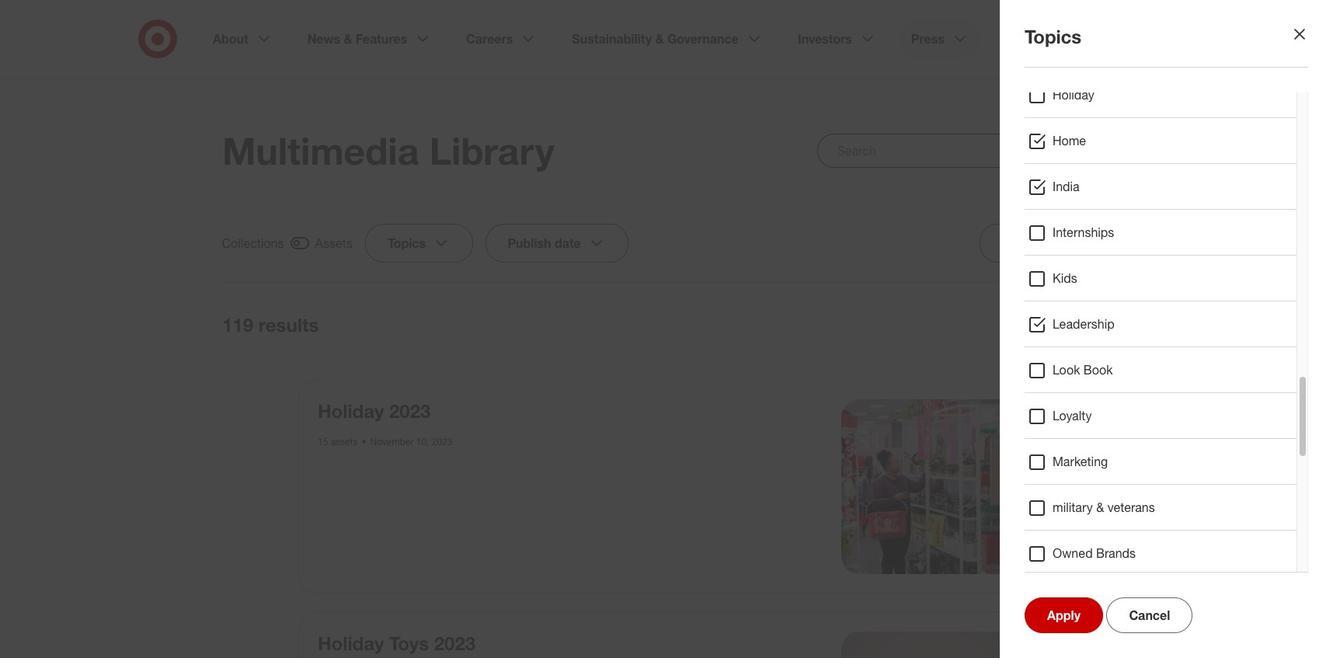 Task type: vqa. For each thing, say whether or not it's contained in the screenshot.
'Boutique' to the top
no



Task type: describe. For each thing, give the bounding box(es) containing it.
results
[[259, 313, 319, 337]]

leadership
[[1053, 316, 1115, 332]]

holiday for holiday
[[1053, 87, 1095, 103]]

topics inside dialog
[[1025, 25, 1082, 48]]

holiday for holiday 2023
[[318, 400, 384, 423]]

military & veterans checkbox
[[1028, 499, 1047, 518]]

10,
[[416, 436, 429, 448]]

apply button
[[1025, 598, 1104, 633]]

assets
[[316, 236, 353, 251]]

cancel button
[[1107, 598, 1193, 633]]

a guest carrying a red target basket browses colorful holiday displays. image
[[841, 400, 1016, 574]]

topics dialog
[[0, 0, 1334, 658]]

cancel
[[1130, 608, 1171, 623]]

holiday 2023 link
[[318, 400, 431, 423]]

Owned Brands checkbox
[[1028, 545, 1047, 564]]

15 assets
[[318, 436, 358, 448]]

publish date
[[508, 236, 582, 251]]

&
[[1097, 500, 1105, 515]]

apply
[[1048, 608, 1081, 623]]

multimedia
[[222, 128, 419, 173]]

book
[[1084, 362, 1113, 378]]

brands
[[1097, 546, 1136, 561]]

Internships checkbox
[[1028, 224, 1047, 243]]

topics inside button
[[388, 236, 426, 251]]

holiday toys 2023
[[318, 632, 476, 655]]

date
[[555, 236, 582, 251]]

2023 for toys
[[434, 632, 476, 655]]

holiday 2023
[[318, 400, 431, 423]]

0 vertical spatial 2023
[[389, 400, 431, 423]]

2023 for 10,
[[432, 436, 453, 448]]



Task type: locate. For each thing, give the bounding box(es) containing it.
unchecked image
[[1068, 316, 1087, 334]]

Holiday checkbox
[[1028, 86, 1047, 105]]

publish
[[508, 236, 552, 251]]

holiday up assets
[[318, 400, 384, 423]]

marketing
[[1053, 454, 1109, 469]]

publish date button
[[486, 224, 629, 263]]

topics button
[[366, 224, 473, 263]]

119 results
[[222, 313, 319, 337]]

topics
[[1025, 25, 1082, 48], [388, 236, 426, 251]]

India checkbox
[[1028, 178, 1047, 197]]

india
[[1053, 179, 1080, 194]]

library
[[430, 128, 555, 173]]

holiday for holiday toys 2023
[[318, 632, 384, 655]]

Search search field
[[818, 134, 1112, 168]]

november 10, 2023
[[370, 436, 453, 448]]

holiday right holiday checkbox
[[1053, 87, 1095, 103]]

holiday left 'toys'
[[318, 632, 384, 655]]

1 vertical spatial topics
[[388, 236, 426, 251]]

0 vertical spatial holiday
[[1053, 87, 1095, 103]]

Leadership checkbox
[[1028, 316, 1047, 334]]

0 vertical spatial topics
[[1025, 25, 1082, 48]]

home
[[1053, 133, 1087, 148]]

topics up holiday checkbox
[[1025, 25, 1082, 48]]

2 vertical spatial 2023
[[434, 632, 476, 655]]

internships
[[1053, 225, 1115, 240]]

holiday inside topics dialog
[[1053, 87, 1095, 103]]

look book
[[1053, 362, 1113, 378]]

toys
[[389, 632, 429, 655]]

2023
[[389, 400, 431, 423], [432, 436, 453, 448], [434, 632, 476, 655]]

2023 right 'toys'
[[434, 632, 476, 655]]

loyalty
[[1053, 408, 1092, 424]]

Look Book checkbox
[[1028, 361, 1047, 380]]

Kids checkbox
[[1028, 270, 1047, 288]]

holiday
[[1053, 87, 1095, 103], [318, 400, 384, 423], [318, 632, 384, 655]]

topics right assets
[[388, 236, 426, 251]]

2023 right 10,
[[432, 436, 453, 448]]

Home checkbox
[[1028, 132, 1047, 151]]

1 vertical spatial holiday
[[318, 400, 384, 423]]

2023 up november 10, 2023
[[389, 400, 431, 423]]

None checkbox
[[222, 233, 353, 253], [1043, 313, 1112, 337], [222, 233, 353, 253], [1043, 313, 1112, 337]]

0 horizontal spatial topics
[[388, 236, 426, 251]]

owned
[[1053, 546, 1093, 561]]

119
[[222, 313, 253, 337]]

owned brands
[[1053, 546, 1136, 561]]

november
[[370, 436, 414, 448]]

multimedia library
[[222, 128, 555, 173]]

military
[[1053, 500, 1093, 515]]

1 horizontal spatial topics
[[1025, 25, 1082, 48]]

kids
[[1053, 270, 1078, 286]]

2 vertical spatial holiday
[[318, 632, 384, 655]]

collections
[[222, 236, 285, 251]]

1 vertical spatial 2023
[[432, 436, 453, 448]]

checked image
[[291, 234, 309, 253]]

Marketing checkbox
[[1028, 453, 1047, 472]]

Loyalty checkbox
[[1028, 407, 1047, 426]]

assets
[[331, 436, 358, 448]]

15
[[318, 436, 328, 448]]

military & veterans
[[1053, 500, 1156, 515]]

look
[[1053, 362, 1081, 378]]

veterans
[[1108, 500, 1156, 515]]

holiday toys 2023 link
[[318, 632, 476, 655]]



